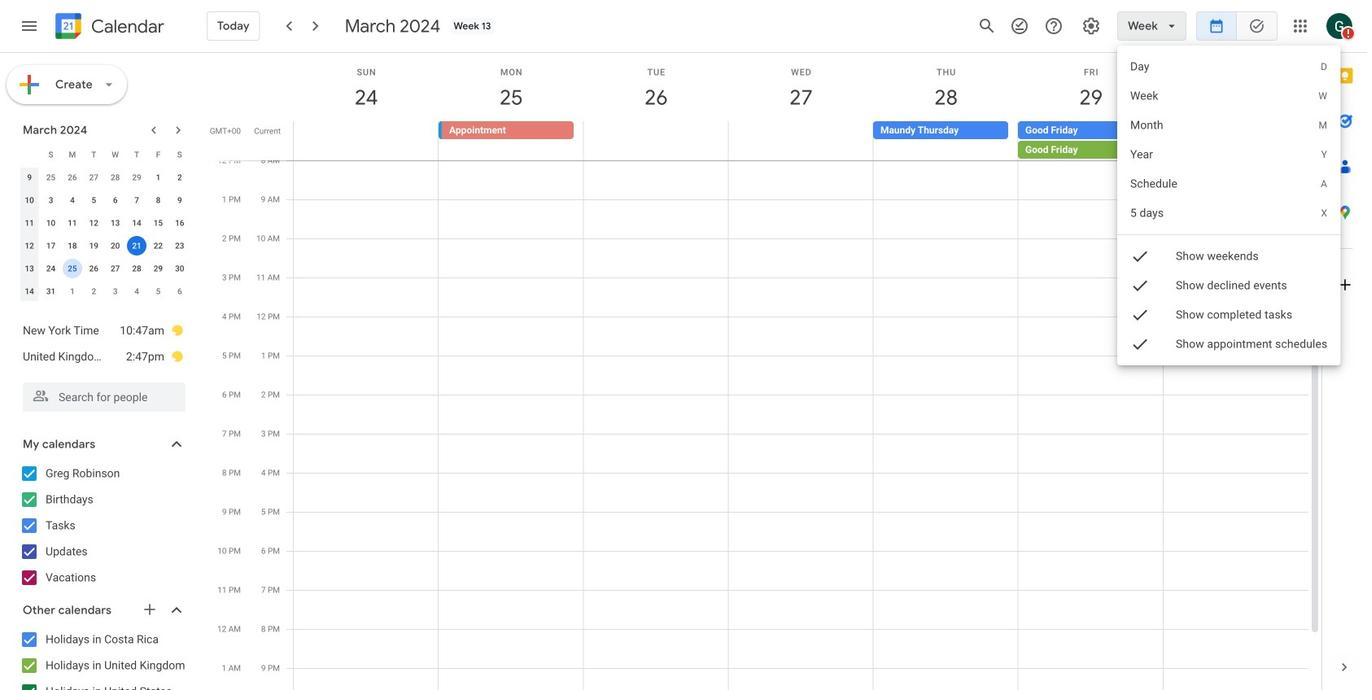 Task type: describe. For each thing, give the bounding box(es) containing it.
5 element
[[84, 190, 104, 210]]

30 element
[[170, 259, 189, 278]]

other calendars list
[[3, 627, 202, 690]]

february 29 element
[[127, 168, 147, 187]]

add other calendars image
[[142, 602, 158, 618]]

10 element
[[41, 213, 61, 233]]

heading inside the "calendar" element
[[88, 17, 164, 36]]

7 element
[[127, 190, 147, 210]]

1 element
[[148, 168, 168, 187]]

6 element
[[106, 190, 125, 210]]

1 checkbox item from the top
[[1118, 242, 1341, 271]]

15 element
[[148, 213, 168, 233]]

24 element
[[41, 259, 61, 278]]

1 list item from the top
[[23, 317, 184, 343]]

2 list item from the top
[[23, 343, 184, 370]]

3 menu item from the top
[[1118, 111, 1341, 140]]

april 5 element
[[148, 282, 168, 301]]

march 2024 grid
[[15, 143, 190, 303]]

25 element
[[63, 259, 82, 278]]

1 menu item from the top
[[1118, 52, 1341, 81]]

4 menu item from the top
[[1118, 140, 1341, 169]]

23 element
[[170, 236, 189, 256]]

2 element
[[170, 168, 189, 187]]

february 25 element
[[41, 168, 61, 187]]

16 element
[[170, 213, 189, 233]]

column header inside march 2024 grid
[[19, 143, 40, 166]]

4 checkbox item from the top
[[1118, 330, 1341, 359]]

april 2 element
[[84, 282, 104, 301]]

february 26 element
[[63, 168, 82, 187]]



Task type: locate. For each thing, give the bounding box(es) containing it.
tab list
[[1323, 53, 1367, 645]]

april 4 element
[[127, 282, 147, 301]]

3 element
[[41, 190, 61, 210]]

8 element
[[148, 190, 168, 210]]

list item
[[23, 317, 184, 343], [23, 343, 184, 370]]

12 element
[[84, 213, 104, 233]]

calendar element
[[52, 10, 164, 46]]

row group
[[19, 166, 190, 303]]

None search field
[[0, 376, 202, 412]]

5 menu item from the top
[[1118, 169, 1341, 199]]

17 element
[[41, 236, 61, 256]]

main drawer image
[[20, 16, 39, 36]]

20 element
[[106, 236, 125, 256]]

list item up the search for people text box
[[23, 343, 184, 370]]

26 element
[[84, 259, 104, 278]]

31 element
[[41, 282, 61, 301]]

list item down april 2 element
[[23, 317, 184, 343]]

29 element
[[148, 259, 168, 278]]

menu
[[1118, 46, 1341, 365]]

4 element
[[63, 190, 82, 210]]

april 1 element
[[63, 282, 82, 301]]

april 6 element
[[170, 282, 189, 301]]

6 menu item from the top
[[1118, 199, 1341, 228]]

18 element
[[63, 236, 82, 256]]

column header
[[19, 143, 40, 166]]

2 checkbox item from the top
[[1118, 271, 1341, 300]]

14 element
[[127, 213, 147, 233]]

22 element
[[148, 236, 168, 256]]

list
[[7, 311, 199, 376]]

my calendars list
[[3, 461, 202, 591]]

february 27 element
[[84, 168, 104, 187]]

menu item
[[1118, 52, 1341, 81], [1118, 81, 1341, 111], [1118, 111, 1341, 140], [1118, 140, 1341, 169], [1118, 169, 1341, 199], [1118, 199, 1341, 228]]

21, today element
[[127, 236, 147, 256]]

april 3 element
[[106, 282, 125, 301]]

11 element
[[63, 213, 82, 233]]

grid
[[208, 53, 1322, 690]]

Search for people text field
[[33, 383, 176, 412]]

row
[[287, 121, 1322, 160], [19, 143, 190, 166], [19, 166, 190, 189], [19, 189, 190, 212], [19, 212, 190, 234], [19, 234, 190, 257], [19, 257, 190, 280], [19, 280, 190, 303]]

checkbox item
[[1118, 242, 1341, 271], [1118, 271, 1341, 300], [1118, 300, 1341, 330], [1118, 330, 1341, 359]]

2 menu item from the top
[[1118, 81, 1341, 111]]

9 element
[[170, 190, 189, 210]]

settings menu image
[[1082, 16, 1101, 36]]

13 element
[[106, 213, 125, 233]]

3 checkbox item from the top
[[1118, 300, 1341, 330]]

19 element
[[84, 236, 104, 256]]

27 element
[[106, 259, 125, 278]]

row group inside march 2024 grid
[[19, 166, 190, 303]]

28 element
[[127, 259, 147, 278]]

cell
[[294, 121, 439, 160], [584, 121, 728, 160], [728, 121, 873, 160], [1018, 121, 1163, 160], [1163, 121, 1308, 160], [126, 234, 148, 257], [62, 257, 83, 280]]

february 28 element
[[106, 168, 125, 187]]

heading
[[88, 17, 164, 36]]



Task type: vqa. For each thing, say whether or not it's contained in the screenshot.
Search for people "text box"
yes



